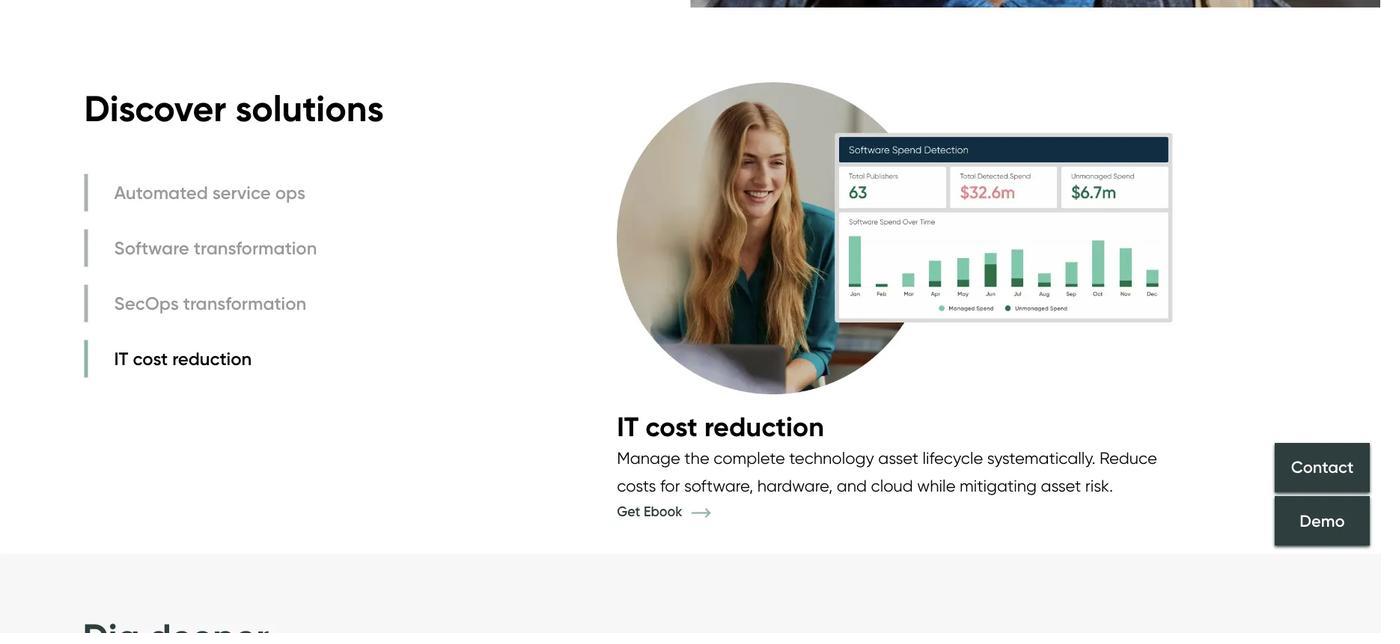 Task type: vqa. For each thing, say whether or not it's contained in the screenshot.
Partners
no



Task type: describe. For each thing, give the bounding box(es) containing it.
secops transformation link
[[84, 285, 321, 322]]

demo
[[1300, 511, 1345, 531]]

discover
[[84, 86, 226, 131]]

ebook
[[644, 504, 682, 520]]

automated service ops link
[[84, 174, 321, 211]]

lifecycle
[[923, 448, 983, 468]]

automated service ops
[[114, 181, 305, 203]]

technology
[[789, 448, 874, 468]]

reduce
[[1100, 448, 1157, 468]]

for
[[660, 476, 680, 496]]

cost for it cost reduction manage the complete technology asset lifecycle systematically. reduce costs for software, hardware, and cloud while mitigating asset risk.
[[646, 410, 698, 444]]

while
[[917, 476, 956, 496]]

costs
[[617, 476, 656, 496]]

it for it cost reduction manage the complete technology asset lifecycle systematically. reduce costs for software, hardware, and cloud while mitigating asset risk.
[[617, 410, 639, 444]]

service
[[212, 181, 271, 203]]

ops
[[275, 181, 305, 203]]

1 horizontal spatial asset
[[1041, 476, 1081, 496]]

secops transformation
[[114, 292, 306, 314]]

software transformation link
[[84, 229, 321, 267]]

it cost reduction manage the complete technology asset lifecycle systematically. reduce costs for software, hardware, and cloud while mitigating asset risk.
[[617, 410, 1157, 496]]



Task type: locate. For each thing, give the bounding box(es) containing it.
1 horizontal spatial cost
[[646, 410, 698, 444]]

it down 'secops' in the left top of the page
[[114, 348, 128, 370]]

complete
[[714, 448, 785, 468]]

1 vertical spatial it
[[617, 410, 639, 444]]

software
[[114, 237, 189, 259]]

it cost reduction
[[114, 348, 252, 370]]

contact link
[[1275, 443, 1370, 493]]

solutions
[[235, 86, 384, 131]]

get ebook
[[617, 504, 686, 520]]

cost inside the it cost reduction link
[[133, 348, 168, 370]]

0 vertical spatial transformation
[[194, 237, 317, 259]]

get visibility into the it spend to reduce costs image
[[617, 67, 1173, 410]]

reduction
[[172, 348, 252, 370], [704, 410, 824, 444]]

manage
[[617, 448, 680, 468]]

1 vertical spatial reduction
[[704, 410, 824, 444]]

get ebook link
[[617, 504, 733, 520]]

1 horizontal spatial reduction
[[704, 410, 824, 444]]

the
[[685, 448, 710, 468]]

reduction inside the it cost reduction manage the complete technology asset lifecycle systematically. reduce costs for software, hardware, and cloud while mitigating asset risk.
[[704, 410, 824, 444]]

cloud
[[871, 476, 913, 496]]

risk.
[[1085, 476, 1113, 496]]

hardware,
[[757, 476, 833, 496]]

0 horizontal spatial asset
[[878, 448, 919, 468]]

get
[[617, 504, 640, 520]]

0 vertical spatial cost
[[133, 348, 168, 370]]

transformation for secops transformation
[[183, 292, 306, 314]]

software transformation
[[114, 237, 317, 259]]

systematically.
[[987, 448, 1096, 468]]

reduction down secops transformation
[[172, 348, 252, 370]]

cost for it cost reduction
[[133, 348, 168, 370]]

it
[[114, 348, 128, 370], [617, 410, 639, 444]]

transformation down service
[[194, 237, 317, 259]]

reduction up complete
[[704, 410, 824, 444]]

streamline service delivery for technology excellence image
[[0, 0, 1381, 7], [0, 0, 1381, 7]]

1 vertical spatial asset
[[1041, 476, 1081, 496]]

cost
[[133, 348, 168, 370], [646, 410, 698, 444]]

and
[[837, 476, 867, 496]]

discover solutions
[[84, 86, 384, 131]]

1 vertical spatial cost
[[646, 410, 698, 444]]

0 vertical spatial asset
[[878, 448, 919, 468]]

automated
[[114, 181, 208, 203]]

transformation down software transformation
[[183, 292, 306, 314]]

asset up cloud
[[878, 448, 919, 468]]

asset down systematically.
[[1041, 476, 1081, 496]]

it cost reduction link
[[84, 340, 321, 378]]

0 horizontal spatial reduction
[[172, 348, 252, 370]]

1 horizontal spatial it
[[617, 410, 639, 444]]

demo link
[[1275, 496, 1370, 546]]

reduction for it cost reduction
[[172, 348, 252, 370]]

software,
[[684, 476, 753, 496]]

cost inside the it cost reduction manage the complete technology asset lifecycle systematically. reduce costs for software, hardware, and cloud while mitigating asset risk.
[[646, 410, 698, 444]]

it inside the it cost reduction manage the complete technology asset lifecycle systematically. reduce costs for software, hardware, and cloud while mitigating asset risk.
[[617, 410, 639, 444]]

1 vertical spatial transformation
[[183, 292, 306, 314]]

it for it cost reduction
[[114, 348, 128, 370]]

transformation
[[194, 237, 317, 259], [183, 292, 306, 314]]

0 vertical spatial it
[[114, 348, 128, 370]]

it up manage
[[617, 410, 639, 444]]

cost down 'secops' in the left top of the page
[[133, 348, 168, 370]]

reduction for it cost reduction manage the complete technology asset lifecycle systematically. reduce costs for software, hardware, and cloud while mitigating asset risk.
[[704, 410, 824, 444]]

0 horizontal spatial cost
[[133, 348, 168, 370]]

0 horizontal spatial it
[[114, 348, 128, 370]]

transformation for software transformation
[[194, 237, 317, 259]]

mitigating
[[960, 476, 1037, 496]]

contact
[[1291, 457, 1354, 478]]

secops
[[114, 292, 179, 314]]

asset
[[878, 448, 919, 468], [1041, 476, 1081, 496]]

0 vertical spatial reduction
[[172, 348, 252, 370]]

cost up manage
[[646, 410, 698, 444]]



